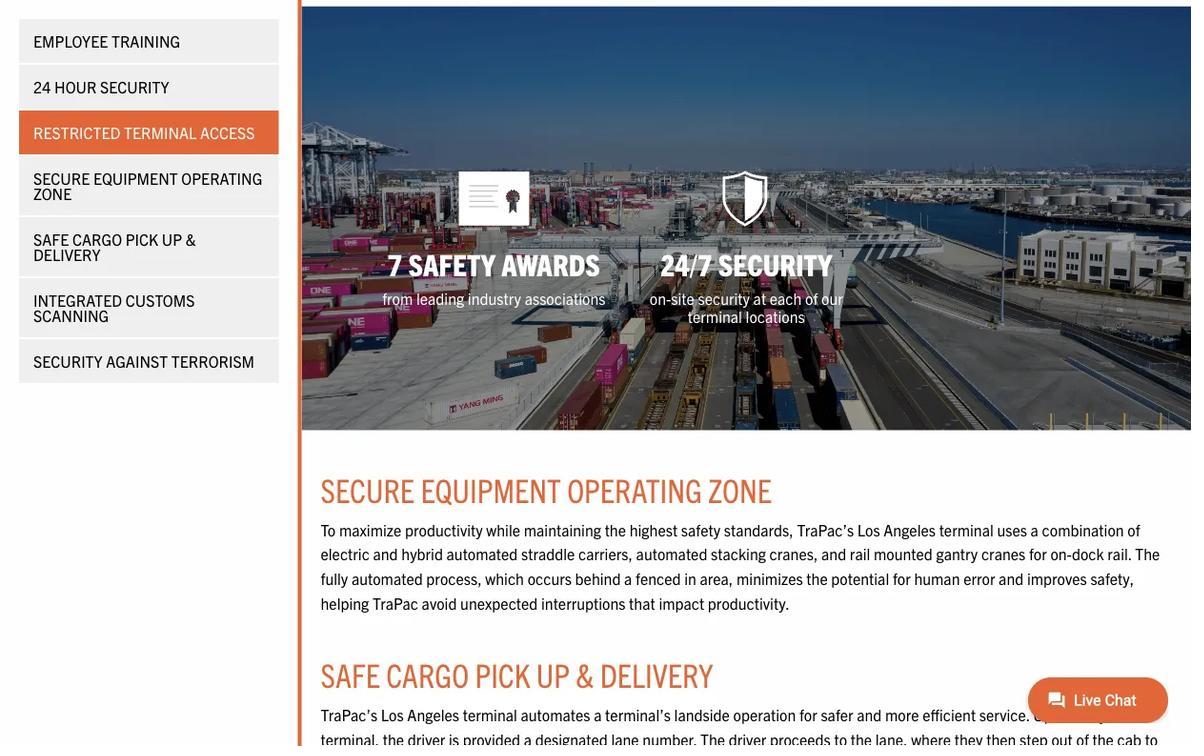 Task type: vqa. For each thing, say whether or not it's contained in the screenshot.
left Safe Cargo Pick Up & Delivery
yes



Task type: describe. For each thing, give the bounding box(es) containing it.
security against terrorism link
[[19, 339, 279, 383]]

secure equipment operating zone inside secure equipment operating zone 'link'
[[33, 169, 262, 203]]

employee
[[33, 31, 108, 51]]

automates
[[521, 706, 590, 725]]

locations
[[746, 307, 805, 326]]

the left lane,
[[851, 730, 872, 746]]

safer
[[821, 706, 853, 725]]

which
[[485, 569, 524, 588]]

safe cargo pick up & delivery link
[[19, 217, 279, 276]]

terminal inside 24/7 security on-site security at each of our terminal locations
[[688, 307, 742, 326]]

against
[[106, 352, 168, 371]]

1 vertical spatial for
[[893, 569, 911, 588]]

occurs
[[528, 569, 572, 588]]

safety,
[[1091, 569, 1134, 588]]

0 horizontal spatial to
[[834, 730, 847, 746]]

productivity
[[405, 520, 483, 539]]

improves
[[1027, 569, 1087, 588]]

area,
[[700, 569, 733, 588]]

24/7 security on-site security at each of our terminal locations
[[650, 245, 843, 326]]

efficient
[[923, 706, 976, 725]]

provided
[[463, 730, 520, 746]]

while
[[486, 520, 520, 539]]

upon
[[1033, 706, 1069, 725]]

terrorism
[[171, 352, 254, 371]]

leading
[[416, 289, 464, 308]]

each
[[770, 289, 802, 308]]

1 vertical spatial operating
[[567, 469, 702, 510]]

a down automates
[[524, 730, 532, 746]]

behind
[[575, 569, 621, 588]]

1 vertical spatial &
[[576, 654, 594, 695]]

rail.
[[1108, 545, 1132, 564]]

and left rail
[[821, 545, 846, 564]]

1 horizontal spatial zone
[[708, 469, 772, 510]]

of inside the to maximize productivity while maintaining the highest safety standards, trapac's los angeles terminal uses a combination of electric and hybrid automated straddle carriers, automated stacking cranes, and rail mounted gantry cranes for on-dock rail. the fully automated process, which occurs behind a fenced in area, minimizes the potential for human error and improves safety, helping trapac avoid unexpected interruptions that impact productivity.
[[1128, 520, 1140, 539]]

1 driver from the left
[[408, 730, 445, 746]]

dock
[[1072, 545, 1104, 564]]

lane,
[[876, 730, 908, 746]]

7
[[388, 245, 402, 283]]

safe inside safe cargo pick up & delivery link
[[33, 230, 69, 249]]

terminal
[[124, 123, 197, 142]]

designated
[[535, 730, 608, 746]]

for inside trapac's los angeles terminal automates a terminal's landside operation for safer and more efficient service. upon entry to the terminal, the driver is provided a designated lane number. the driver proceeds to the lane, where they then step out of the cab t
[[799, 706, 817, 725]]

entry
[[1073, 706, 1106, 725]]

to
[[321, 520, 336, 539]]

scanning
[[33, 306, 109, 325]]

number.
[[643, 730, 697, 746]]

delivery inside safe cargo pick up & delivery
[[33, 245, 101, 264]]

24 hour security link
[[19, 65, 279, 109]]

fully
[[321, 569, 348, 588]]

1 horizontal spatial safe cargo pick up & delivery
[[321, 654, 713, 695]]

1 horizontal spatial automated
[[446, 545, 518, 564]]

1 vertical spatial delivery
[[600, 654, 713, 695]]

awards
[[501, 245, 600, 283]]

site
[[671, 289, 694, 308]]

secure inside 'link'
[[33, 169, 90, 188]]

electric
[[321, 545, 370, 564]]

cargo inside safe cargo pick up & delivery
[[72, 230, 122, 249]]

cranes,
[[770, 545, 818, 564]]

highest
[[630, 520, 678, 539]]

on- inside the to maximize productivity while maintaining the highest safety standards, trapac's los angeles terminal uses a combination of electric and hybrid automated straddle carriers, automated stacking cranes, and rail mounted gantry cranes for on-dock rail. the fully automated process, which occurs behind a fenced in area, minimizes the potential for human error and improves safety, helping trapac avoid unexpected interruptions that impact productivity.
[[1050, 545, 1072, 564]]

24/7
[[660, 245, 712, 283]]

up inside safe cargo pick up & delivery link
[[162, 230, 182, 249]]

uses
[[997, 520, 1027, 539]]

step
[[1020, 730, 1048, 746]]

terminal inside the to maximize productivity while maintaining the highest safety standards, trapac's los angeles terminal uses a combination of electric and hybrid automated straddle carriers, automated stacking cranes, and rail mounted gantry cranes for on-dock rail. the fully automated process, which occurs behind a fenced in area, minimizes the potential for human error and improves safety, helping trapac avoid unexpected interruptions that impact productivity.
[[939, 520, 994, 539]]

the down cranes, at the right bottom
[[806, 569, 828, 588]]

integrated customs scanning link
[[19, 278, 279, 337]]

productivity.
[[708, 594, 790, 613]]

safety
[[681, 520, 720, 539]]

1 vertical spatial safe
[[321, 654, 380, 695]]

safety
[[408, 245, 496, 283]]

of inside trapac's los angeles terminal automates a terminal's landside operation for safer and more efficient service. upon entry to the terminal, the driver is provided a designated lane number. the driver proceeds to the lane, where they then step out of the cab t
[[1076, 730, 1089, 746]]

the up cab
[[1126, 706, 1148, 725]]

process,
[[426, 569, 482, 588]]

carriers,
[[578, 545, 633, 564]]

training
[[111, 31, 180, 51]]

that
[[629, 594, 655, 613]]

gantry
[[936, 545, 978, 564]]

trapac
[[373, 594, 418, 613]]

1 vertical spatial secure
[[321, 469, 415, 510]]

in
[[684, 569, 696, 588]]

integrated customs scanning
[[33, 291, 195, 325]]

0 horizontal spatial safe cargo pick up & delivery
[[33, 230, 196, 264]]

and inside trapac's los angeles terminal automates a terminal's landside operation for safer and more efficient service. upon entry to the terminal, the driver is provided a designated lane number. the driver proceeds to the lane, where they then step out of the cab t
[[857, 706, 882, 725]]

restricted terminal access link
[[19, 111, 279, 154]]

is
[[449, 730, 459, 746]]

error
[[964, 569, 995, 588]]

operating inside 'secure equipment operating zone'
[[181, 169, 262, 188]]

avoid
[[422, 594, 457, 613]]

secure equipment operating zone link
[[19, 156, 279, 215]]

cab
[[1117, 730, 1142, 746]]

security
[[698, 289, 750, 308]]

cranes
[[981, 545, 1026, 564]]

landside
[[674, 706, 730, 725]]

straddle
[[521, 545, 575, 564]]

hybrid
[[401, 545, 443, 564]]

mounted
[[874, 545, 933, 564]]

the inside the to maximize productivity while maintaining the highest safety standards, trapac's los angeles terminal uses a combination of electric and hybrid automated straddle carriers, automated stacking cranes, and rail mounted gantry cranes for on-dock rail. the fully automated process, which occurs behind a fenced in area, minimizes the potential for human error and improves safety, helping trapac avoid unexpected interruptions that impact productivity.
[[1135, 545, 1160, 564]]

zone inside secure equipment operating zone 'link'
[[33, 184, 72, 203]]



Task type: locate. For each thing, give the bounding box(es) containing it.
they
[[955, 730, 983, 746]]

0 vertical spatial angeles
[[884, 520, 936, 539]]

industry
[[468, 289, 521, 308]]

terminal
[[688, 307, 742, 326], [939, 520, 994, 539], [463, 706, 517, 725]]

secure equipment operating zone
[[33, 169, 262, 203], [321, 469, 772, 510]]

pick up provided
[[475, 654, 530, 695]]

0 horizontal spatial safe
[[33, 230, 69, 249]]

zone up the "standards,"
[[708, 469, 772, 510]]

combination
[[1042, 520, 1124, 539]]

a right uses
[[1031, 520, 1039, 539]]

angeles inside trapac's los angeles terminal automates a terminal's landside operation for safer and more efficient service. upon entry to the terminal, the driver is provided a designated lane number. the driver proceeds to the lane, where they then step out of the cab t
[[407, 706, 459, 725]]

los inside the to maximize productivity while maintaining the highest safety standards, trapac's los angeles terminal uses a combination of electric and hybrid automated straddle carriers, automated stacking cranes, and rail mounted gantry cranes for on-dock rail. the fully automated process, which occurs behind a fenced in area, minimizes the potential for human error and improves safety, helping trapac avoid unexpected interruptions that impact productivity.
[[857, 520, 880, 539]]

1 horizontal spatial delivery
[[600, 654, 713, 695]]

safe up 'terminal,'
[[321, 654, 380, 695]]

and down 'maximize'
[[373, 545, 398, 564]]

1 horizontal spatial to
[[1110, 706, 1123, 725]]

0 horizontal spatial secure
[[33, 169, 90, 188]]

terminal up provided
[[463, 706, 517, 725]]

angeles up is
[[407, 706, 459, 725]]

1 vertical spatial up
[[536, 654, 570, 695]]

for up proceeds
[[799, 706, 817, 725]]

zone
[[33, 184, 72, 203], [708, 469, 772, 510]]

1 horizontal spatial pick
[[475, 654, 530, 695]]

0 horizontal spatial up
[[162, 230, 182, 249]]

0 vertical spatial safe
[[33, 230, 69, 249]]

1 horizontal spatial secure
[[321, 469, 415, 510]]

0 vertical spatial up
[[162, 230, 182, 249]]

trapac's inside the to maximize productivity while maintaining the highest safety standards, trapac's los angeles terminal uses a combination of electric and hybrid automated straddle carriers, automated stacking cranes, and rail mounted gantry cranes for on-dock rail. the fully automated process, which occurs behind a fenced in area, minimizes the potential for human error and improves safety, helping trapac avoid unexpected interruptions that impact productivity.
[[797, 520, 854, 539]]

24 hour security
[[33, 77, 169, 96]]

security up each
[[718, 245, 832, 283]]

standards,
[[724, 520, 794, 539]]

1 horizontal spatial driver
[[729, 730, 766, 746]]

the right rail.
[[1135, 545, 1160, 564]]

0 vertical spatial security
[[100, 77, 169, 96]]

employee training
[[33, 31, 180, 51]]

0 vertical spatial cargo
[[72, 230, 122, 249]]

potential
[[831, 569, 889, 588]]

0 vertical spatial &
[[186, 230, 196, 249]]

0 vertical spatial the
[[1135, 545, 1160, 564]]

on- up improves
[[1050, 545, 1072, 564]]

pick down secure equipment operating zone 'link'
[[126, 230, 158, 249]]

driver down operation
[[729, 730, 766, 746]]

up up automates
[[536, 654, 570, 695]]

terminal's
[[605, 706, 671, 725]]

delivery up integrated
[[33, 245, 101, 264]]

0 horizontal spatial trapac's
[[321, 706, 377, 725]]

fenced
[[636, 569, 681, 588]]

our
[[821, 289, 843, 308]]

cargo
[[72, 230, 122, 249], [386, 654, 469, 695]]

access
[[200, 123, 255, 142]]

to maximize productivity while maintaining the highest safety standards, trapac's los angeles terminal uses a combination of electric and hybrid automated straddle carriers, automated stacking cranes, and rail mounted gantry cranes for on-dock rail. the fully automated process, which occurs behind a fenced in area, minimizes the potential for human error and improves safety, helping trapac avoid unexpected interruptions that impact productivity.
[[321, 520, 1160, 613]]

a
[[1031, 520, 1039, 539], [624, 569, 632, 588], [594, 706, 602, 725], [524, 730, 532, 746]]

on- inside 24/7 security on-site security at each of our terminal locations
[[650, 289, 671, 308]]

1 vertical spatial safe cargo pick up & delivery
[[321, 654, 713, 695]]

delivery up terminal's
[[600, 654, 713, 695]]

0 vertical spatial on-
[[650, 289, 671, 308]]

driver left is
[[408, 730, 445, 746]]

1 vertical spatial the
[[700, 730, 725, 746]]

2 vertical spatial of
[[1076, 730, 1089, 746]]

2 horizontal spatial automated
[[636, 545, 707, 564]]

1 vertical spatial of
[[1128, 520, 1140, 539]]

0 horizontal spatial equipment
[[93, 169, 178, 188]]

zone down restricted
[[33, 184, 72, 203]]

2 horizontal spatial terminal
[[939, 520, 994, 539]]

1 vertical spatial to
[[834, 730, 847, 746]]

0 vertical spatial for
[[1029, 545, 1047, 564]]

to up cab
[[1110, 706, 1123, 725]]

0 horizontal spatial los
[[381, 706, 404, 725]]

0 horizontal spatial on-
[[650, 289, 671, 308]]

24
[[33, 77, 51, 96]]

of inside 24/7 security on-site security at each of our terminal locations
[[805, 289, 818, 308]]

more
[[885, 706, 919, 725]]

0 horizontal spatial for
[[799, 706, 817, 725]]

the right 'terminal,'
[[383, 730, 404, 746]]

1 horizontal spatial operating
[[567, 469, 702, 510]]

maximize
[[339, 520, 401, 539]]

delivery
[[33, 245, 101, 264], [600, 654, 713, 695]]

0 horizontal spatial operating
[[181, 169, 262, 188]]

a up designated
[[594, 706, 602, 725]]

los
[[857, 520, 880, 539], [381, 706, 404, 725]]

equipment inside 'link'
[[93, 169, 178, 188]]

1 vertical spatial angeles
[[407, 706, 459, 725]]

1 vertical spatial terminal
[[939, 520, 994, 539]]

0 vertical spatial safe cargo pick up & delivery
[[33, 230, 196, 264]]

1 horizontal spatial equipment
[[421, 469, 561, 510]]

rail
[[850, 545, 870, 564]]

restricted
[[33, 123, 120, 142]]

1 horizontal spatial los
[[857, 520, 880, 539]]

maintaining
[[524, 520, 601, 539]]

security down scanning
[[33, 352, 103, 371]]

and down cranes
[[999, 569, 1024, 588]]

& up automates
[[576, 654, 594, 695]]

angeles up mounted
[[884, 520, 936, 539]]

on- down 24/7
[[650, 289, 671, 308]]

1 vertical spatial equipment
[[421, 469, 561, 510]]

1 vertical spatial cargo
[[386, 654, 469, 695]]

helping
[[321, 594, 369, 613]]

automated down "while"
[[446, 545, 518, 564]]

1 vertical spatial secure equipment operating zone
[[321, 469, 772, 510]]

secure equipment operating zone down restricted terminal access link
[[33, 169, 262, 203]]

0 vertical spatial to
[[1110, 706, 1123, 725]]

0 vertical spatial equipment
[[93, 169, 178, 188]]

pick
[[126, 230, 158, 249], [475, 654, 530, 695]]

0 vertical spatial operating
[[181, 169, 262, 188]]

0 vertical spatial terminal
[[688, 307, 742, 326]]

trapac's up 'terminal,'
[[321, 706, 377, 725]]

1 horizontal spatial cargo
[[386, 654, 469, 695]]

stacking
[[711, 545, 766, 564]]

safe cargo pick up & delivery
[[33, 230, 196, 264], [321, 654, 713, 695]]

and up lane,
[[857, 706, 882, 725]]

0 horizontal spatial zone
[[33, 184, 72, 203]]

0 horizontal spatial delivery
[[33, 245, 101, 264]]

lane
[[611, 730, 639, 746]]

0 vertical spatial secure
[[33, 169, 90, 188]]

1 vertical spatial security
[[718, 245, 832, 283]]

0 vertical spatial delivery
[[33, 245, 101, 264]]

to down safer
[[834, 730, 847, 746]]

for up improves
[[1029, 545, 1047, 564]]

security up restricted terminal access
[[100, 77, 169, 96]]

of up rail.
[[1128, 520, 1140, 539]]

trapac's inside trapac's los angeles terminal automates a terminal's landside operation for safer and more efficient service. upon entry to the terminal, the driver is provided a designated lane number. the driver proceeds to the lane, where they then step out of the cab t
[[321, 706, 377, 725]]

then
[[986, 730, 1016, 746]]

from
[[382, 289, 413, 308]]

terminal inside trapac's los angeles terminal automates a terminal's landside operation for safer and more efficient service. upon entry to the terminal, the driver is provided a designated lane number. the driver proceeds to the lane, where they then step out of the cab t
[[463, 706, 517, 725]]

the left cab
[[1092, 730, 1114, 746]]

1 horizontal spatial secure equipment operating zone
[[321, 469, 772, 510]]

on-
[[650, 289, 671, 308], [1050, 545, 1072, 564]]

1 horizontal spatial for
[[893, 569, 911, 588]]

secure equipment operating zone up "maintaining"
[[321, 469, 772, 510]]

service.
[[979, 706, 1030, 725]]

0 horizontal spatial of
[[805, 289, 818, 308]]

2 horizontal spatial of
[[1128, 520, 1140, 539]]

human
[[914, 569, 960, 588]]

at
[[753, 289, 766, 308]]

1 horizontal spatial the
[[1135, 545, 1160, 564]]

automated up trapac
[[352, 569, 423, 588]]

security inside 24/7 security on-site security at each of our terminal locations
[[718, 245, 832, 283]]

0 horizontal spatial angeles
[[407, 706, 459, 725]]

integrated
[[33, 291, 122, 310]]

1 horizontal spatial terminal
[[688, 307, 742, 326]]

1 horizontal spatial of
[[1076, 730, 1089, 746]]

security against terrorism
[[33, 352, 254, 371]]

0 horizontal spatial secure equipment operating zone
[[33, 169, 262, 203]]

angeles inside the to maximize productivity while maintaining the highest safety standards, trapac's los angeles terminal uses a combination of electric and hybrid automated straddle carriers, automated stacking cranes, and rail mounted gantry cranes for on-dock rail. the fully automated process, which occurs behind a fenced in area, minimizes the potential for human error and improves safety, helping trapac avoid unexpected interruptions that impact productivity.
[[884, 520, 936, 539]]

0 vertical spatial zone
[[33, 184, 72, 203]]

0 horizontal spatial driver
[[408, 730, 445, 746]]

interruptions
[[541, 594, 626, 613]]

pick inside safe cargo pick up & delivery
[[126, 230, 158, 249]]

0 vertical spatial los
[[857, 520, 880, 539]]

safe cargo pick up & delivery up automates
[[321, 654, 713, 695]]

1 horizontal spatial safe
[[321, 654, 380, 695]]

automated
[[446, 545, 518, 564], [636, 545, 707, 564], [352, 569, 423, 588]]

restricted terminal access
[[33, 123, 255, 142]]

unexpected
[[460, 594, 538, 613]]

0 horizontal spatial cargo
[[72, 230, 122, 249]]

proceeds
[[770, 730, 831, 746]]

1 vertical spatial zone
[[708, 469, 772, 510]]

trapac's up cranes, at the right bottom
[[797, 520, 854, 539]]

a up that
[[624, 569, 632, 588]]

of left our
[[805, 289, 818, 308]]

operating down access
[[181, 169, 262, 188]]

secure down restricted
[[33, 169, 90, 188]]

0 vertical spatial trapac's
[[797, 520, 854, 539]]

where
[[911, 730, 951, 746]]

0 horizontal spatial terminal
[[463, 706, 517, 725]]

operating up highest
[[567, 469, 702, 510]]

the down landside
[[700, 730, 725, 746]]

terminal,
[[321, 730, 379, 746]]

0 vertical spatial secure equipment operating zone
[[33, 169, 262, 203]]

out
[[1051, 730, 1073, 746]]

0 vertical spatial of
[[805, 289, 818, 308]]

equipment up "while"
[[421, 469, 561, 510]]

0 horizontal spatial pick
[[126, 230, 158, 249]]

the inside trapac's los angeles terminal automates a terminal's landside operation for safer and more efficient service. upon entry to the terminal, the driver is provided a designated lane number. the driver proceeds to the lane, where they then step out of the cab t
[[700, 730, 725, 746]]

1 vertical spatial on-
[[1050, 545, 1072, 564]]

the
[[1135, 545, 1160, 564], [700, 730, 725, 746]]

1 horizontal spatial trapac's
[[797, 520, 854, 539]]

cargo up is
[[386, 654, 469, 695]]

automated up fenced at the right bottom of page
[[636, 545, 707, 564]]

operation
[[733, 706, 796, 725]]

1 horizontal spatial &
[[576, 654, 594, 695]]

terminal up gantry
[[939, 520, 994, 539]]

safe up integrated
[[33, 230, 69, 249]]

safe cargo pick up & delivery up "integrated customs scanning"
[[33, 230, 196, 264]]

secure up 'maximize'
[[321, 469, 415, 510]]

&
[[186, 230, 196, 249], [576, 654, 594, 695]]

cargo up integrated
[[72, 230, 122, 249]]

to
[[1110, 706, 1123, 725], [834, 730, 847, 746]]

up down secure equipment operating zone 'link'
[[162, 230, 182, 249]]

1 vertical spatial los
[[381, 706, 404, 725]]

2 vertical spatial terminal
[[463, 706, 517, 725]]

1 horizontal spatial on-
[[1050, 545, 1072, 564]]

equipment
[[93, 169, 178, 188], [421, 469, 561, 510]]

employee training link
[[19, 19, 279, 63]]

1 vertical spatial trapac's
[[321, 706, 377, 725]]

2 vertical spatial security
[[33, 352, 103, 371]]

2 driver from the left
[[729, 730, 766, 746]]

0 horizontal spatial automated
[[352, 569, 423, 588]]

the
[[605, 520, 626, 539], [806, 569, 828, 588], [1126, 706, 1148, 725], [383, 730, 404, 746], [851, 730, 872, 746], [1092, 730, 1114, 746]]

0 vertical spatial pick
[[126, 230, 158, 249]]

for down mounted
[[893, 569, 911, 588]]

security
[[100, 77, 169, 96], [718, 245, 832, 283], [33, 352, 103, 371]]

of
[[805, 289, 818, 308], [1128, 520, 1140, 539], [1076, 730, 1089, 746]]

the up carriers,
[[605, 520, 626, 539]]

equipment down restricted terminal access
[[93, 169, 178, 188]]

1 horizontal spatial angeles
[[884, 520, 936, 539]]

customs
[[126, 291, 195, 310]]

7 safety awards from leading industry associations
[[382, 245, 606, 308]]

1 horizontal spatial up
[[536, 654, 570, 695]]

los inside trapac's los angeles terminal automates a terminal's landside operation for safer and more efficient service. upon entry to the terminal, the driver is provided a designated lane number. the driver proceeds to the lane, where they then step out of the cab t
[[381, 706, 404, 725]]

angeles
[[884, 520, 936, 539], [407, 706, 459, 725]]

2 vertical spatial for
[[799, 706, 817, 725]]

hour
[[54, 77, 97, 96]]

and
[[373, 545, 398, 564], [821, 545, 846, 564], [999, 569, 1024, 588], [857, 706, 882, 725]]

1 vertical spatial pick
[[475, 654, 530, 695]]

0 horizontal spatial the
[[700, 730, 725, 746]]

driver
[[408, 730, 445, 746], [729, 730, 766, 746]]

trapac's
[[797, 520, 854, 539], [321, 706, 377, 725]]

& down secure equipment operating zone 'link'
[[186, 230, 196, 249]]

terminal left at
[[688, 307, 742, 326]]

of right out
[[1076, 730, 1089, 746]]

0 horizontal spatial &
[[186, 230, 196, 249]]

2 horizontal spatial for
[[1029, 545, 1047, 564]]



